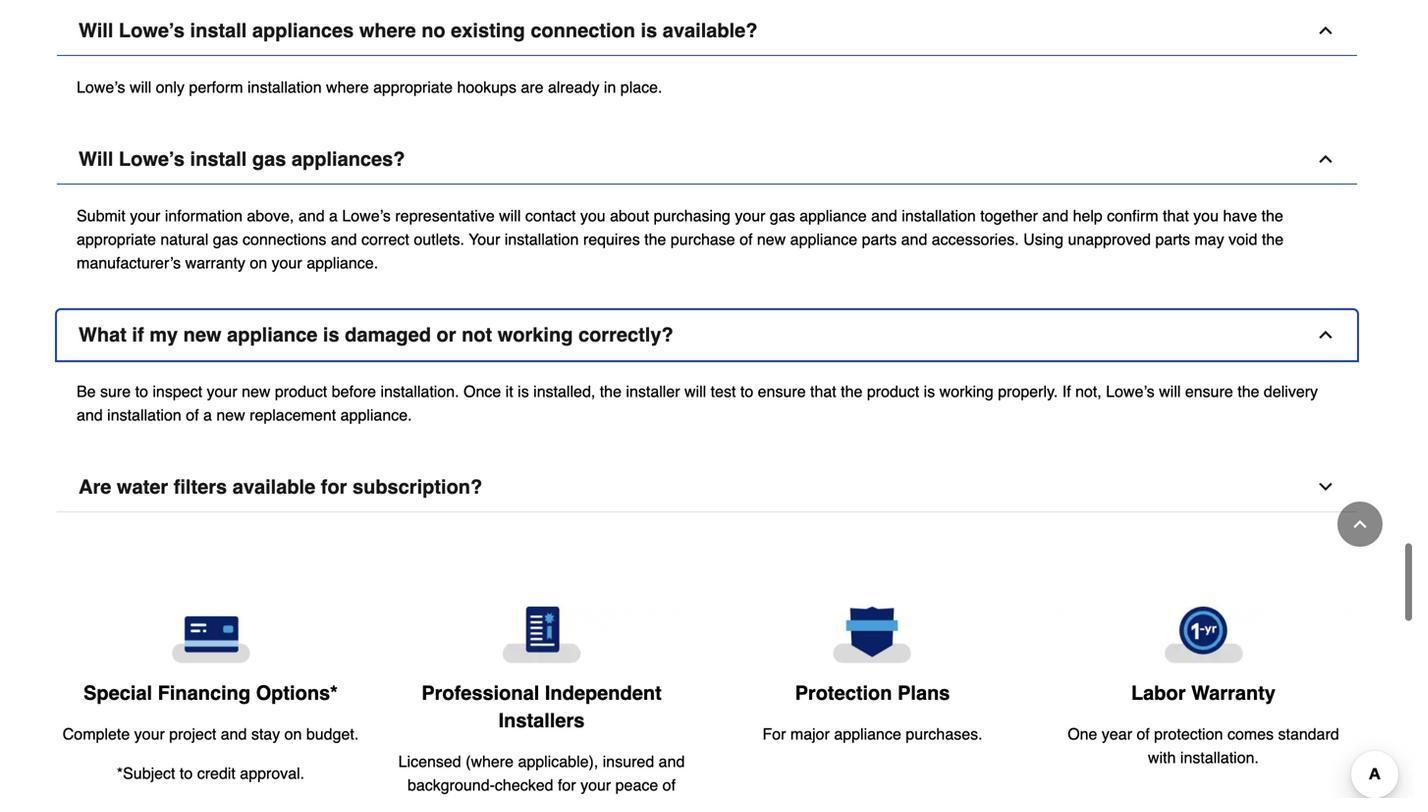 Task type: locate. For each thing, give the bounding box(es) containing it.
purchase
[[671, 230, 735, 249]]

accessories.
[[932, 230, 1019, 249]]

will
[[130, 78, 151, 96], [499, 207, 521, 225], [684, 383, 706, 401], [1159, 383, 1181, 401]]

1 vertical spatial a
[[203, 406, 212, 424]]

options*
[[256, 682, 338, 705]]

appropriate up manufacturer's
[[77, 230, 156, 249]]

0 vertical spatial on
[[250, 254, 267, 272]]

your up purchase
[[735, 207, 765, 225]]

a up filters
[[203, 406, 212, 424]]

have
[[1223, 207, 1257, 225]]

2 will from the top
[[79, 148, 113, 170]]

your up *subject
[[134, 725, 165, 744]]

1 vertical spatial working
[[940, 383, 994, 401]]

install up "perform"
[[190, 19, 247, 42]]

stay
[[251, 725, 280, 744]]

1 horizontal spatial that
[[1163, 207, 1189, 225]]

installation. left once
[[381, 383, 459, 401]]

no
[[421, 19, 445, 42]]

0 vertical spatial working
[[498, 324, 573, 346]]

of inside submit your information above, and a lowe's representative will contact you about purchasing your gas appliance and installation together and help confirm that you have the appropriate natural gas connections and correct outlets. your installation requires the purchase of new appliance parts and accessories. using unapproved parts may void the manufacturer's warranty on your appliance.
[[740, 230, 753, 249]]

install
[[190, 19, 247, 42], [190, 148, 247, 170]]

what if my new appliance is damaged or not working correctly? button
[[57, 310, 1357, 360]]

2 chevron up image from the top
[[1316, 149, 1336, 169]]

1 horizontal spatial of
[[740, 230, 753, 249]]

installation. inside be sure to inspect your new product before installation. once it is installed, the installer will test to ensure that the product is working properly. if not, lowe's will ensure the delivery and installation of a new replacement appliance.
[[381, 383, 459, 401]]

will inside button
[[79, 19, 113, 42]]

0 vertical spatial gas
[[252, 148, 286, 170]]

is inside button
[[641, 19, 657, 42]]

2 install from the top
[[190, 148, 247, 170]]

that inside be sure to inspect your new product before installation. once it is installed, the installer will test to ensure that the product is working properly. if not, lowe's will ensure the delivery and installation of a new replacement appliance.
[[810, 383, 836, 401]]

will lowe's install appliances where no existing connection is available?
[[79, 19, 758, 42]]

2 vertical spatial gas
[[213, 230, 238, 249]]

or
[[437, 324, 456, 346]]

you up requires
[[580, 207, 606, 225]]

for
[[321, 476, 347, 498], [558, 776, 576, 795]]

will up your
[[499, 207, 521, 225]]

0 vertical spatial chevron up image
[[1316, 325, 1336, 345]]

to right sure
[[135, 383, 148, 401]]

delivery
[[1264, 383, 1318, 401]]

0 vertical spatial install
[[190, 19, 247, 42]]

you
[[580, 207, 606, 225], [1193, 207, 1219, 225]]

new inside submit your information above, and a lowe's representative will contact you about purchasing your gas appliance and installation together and help confirm that you have the appropriate natural gas connections and correct outlets. your installation requires the purchase of new appliance parts and accessories. using unapproved parts may void the manufacturer's warranty on your appliance.
[[757, 230, 786, 249]]

to
[[135, 383, 148, 401], [740, 383, 753, 401], [180, 765, 193, 783]]

1 vertical spatial on
[[284, 725, 302, 744]]

appliance. down before
[[340, 406, 412, 424]]

of right purchase
[[740, 230, 753, 249]]

standard
[[1278, 725, 1339, 744]]

filters
[[174, 476, 227, 498]]

will lowe's install gas appliances? button
[[57, 135, 1357, 185]]

0 horizontal spatial on
[[250, 254, 267, 272]]

for right available
[[321, 476, 347, 498]]

of right year in the right of the page
[[1137, 725, 1150, 744]]

not,
[[1075, 383, 1102, 401]]

0 vertical spatial appropriate
[[373, 78, 453, 96]]

a inside submit your information above, and a lowe's representative will contact you about purchasing your gas appliance and installation together and help confirm that you have the appropriate natural gas connections and correct outlets. your installation requires the purchase of new appliance parts and accessories. using unapproved parts may void the manufacturer's warranty on your appliance.
[[329, 207, 338, 225]]

lowe's up correct
[[342, 207, 391, 225]]

1 vertical spatial where
[[326, 78, 369, 96]]

where up appliances?
[[326, 78, 369, 96]]

submit your information above, and a lowe's representative will contact you about purchasing your gas appliance and installation together and help confirm that you have the appropriate natural gas connections and correct outlets. your installation requires the purchase of new appliance parts and accessories. using unapproved parts may void the manufacturer's warranty on your appliance.
[[77, 207, 1284, 272]]

your down connections
[[272, 254, 302, 272]]

a blue 1-year labor warranty icon. image
[[1054, 607, 1353, 664]]

1 vertical spatial chevron up image
[[1350, 515, 1370, 534]]

lowe's up "only"
[[119, 19, 185, 42]]

to left credit
[[180, 765, 193, 783]]

1 you from the left
[[580, 207, 606, 225]]

using
[[1023, 230, 1064, 249]]

install up information
[[190, 148, 247, 170]]

will inside submit your information above, and a lowe's representative will contact you about purchasing your gas appliance and installation together and help confirm that you have the appropriate natural gas connections and correct outlets. your installation requires the purchase of new appliance parts and accessories. using unapproved parts may void the manufacturer's warranty on your appliance.
[[499, 207, 521, 225]]

0 horizontal spatial parts
[[862, 230, 897, 249]]

1 horizontal spatial appropriate
[[373, 78, 453, 96]]

will
[[79, 19, 113, 42], [79, 148, 113, 170]]

help
[[1073, 207, 1103, 225]]

appliance
[[800, 207, 867, 225], [790, 230, 858, 249], [227, 324, 318, 346], [834, 725, 901, 744]]

chevron up image
[[1316, 21, 1336, 40], [1316, 149, 1336, 169]]

2 ensure from the left
[[1185, 383, 1233, 401]]

for inside button
[[321, 476, 347, 498]]

1 will from the top
[[79, 19, 113, 42]]

place.
[[620, 78, 662, 96]]

1 chevron up image from the top
[[1316, 21, 1336, 40]]

1 horizontal spatial for
[[558, 776, 576, 795]]

2 product from the left
[[867, 383, 919, 401]]

1 vertical spatial gas
[[770, 207, 795, 225]]

one
[[1068, 725, 1097, 744]]

labor
[[1131, 682, 1186, 705]]

2 horizontal spatial gas
[[770, 207, 795, 225]]

protection
[[795, 682, 892, 705]]

be
[[77, 383, 96, 401]]

1 horizontal spatial product
[[867, 383, 919, 401]]

1 install from the top
[[190, 19, 247, 42]]

are
[[79, 476, 111, 498]]

gas up above,
[[252, 148, 286, 170]]

test
[[711, 383, 736, 401]]

connections
[[243, 230, 326, 249]]

a
[[329, 207, 338, 225], [203, 406, 212, 424]]

0 horizontal spatial ensure
[[758, 383, 806, 401]]

0 vertical spatial of
[[740, 230, 753, 249]]

the
[[1262, 207, 1283, 225], [644, 230, 666, 249], [1262, 230, 1284, 249], [600, 383, 622, 401], [841, 383, 863, 401], [1238, 383, 1259, 401]]

gas inside button
[[252, 148, 286, 170]]

a down appliances?
[[329, 207, 338, 225]]

that
[[1163, 207, 1189, 225], [810, 383, 836, 401]]

will left the test
[[684, 383, 706, 401]]

protection
[[1154, 725, 1223, 744]]

ensure
[[758, 383, 806, 401], [1185, 383, 1233, 401]]

appliance. down correct
[[307, 254, 378, 272]]

gas up warranty
[[213, 230, 238, 249]]

1 vertical spatial that
[[810, 383, 836, 401]]

your down the insured on the bottom left of page
[[580, 776, 611, 795]]

will right not, at right
[[1159, 383, 1181, 401]]

lowe's
[[119, 19, 185, 42], [77, 78, 125, 96], [119, 148, 185, 170], [342, 207, 391, 225], [1106, 383, 1155, 401]]

damaged
[[345, 324, 431, 346]]

water
[[117, 476, 168, 498]]

sure
[[100, 383, 131, 401]]

0 horizontal spatial of
[[186, 406, 199, 424]]

appliance.
[[307, 254, 378, 272], [340, 406, 412, 424]]

0 vertical spatial a
[[329, 207, 338, 225]]

lowe's down "only"
[[119, 148, 185, 170]]

installation. down protection
[[1180, 749, 1259, 767]]

where left no
[[359, 19, 416, 42]]

for
[[763, 725, 786, 744]]

parts left may
[[1155, 230, 1190, 249]]

chevron down image
[[1316, 477, 1336, 497]]

appliance. inside be sure to inspect your new product before installation. once it is installed, the installer will test to ensure that the product is working properly. if not, lowe's will ensure the delivery and installation of a new replacement appliance.
[[340, 406, 412, 424]]

installation down the contact
[[505, 230, 579, 249]]

0 vertical spatial will
[[79, 19, 113, 42]]

0 horizontal spatial for
[[321, 476, 347, 498]]

1 vertical spatial appliance.
[[340, 406, 412, 424]]

0 horizontal spatial a
[[203, 406, 212, 424]]

working left properly. at the right
[[940, 383, 994, 401]]

1 vertical spatial will
[[79, 148, 113, 170]]

2 you from the left
[[1193, 207, 1219, 225]]

0 vertical spatial installation.
[[381, 383, 459, 401]]

0 horizontal spatial that
[[810, 383, 836, 401]]

plans
[[898, 682, 950, 705]]

and inside the licensed (where applicable), insured and background-checked for your peace o
[[659, 753, 685, 771]]

credit
[[197, 765, 236, 783]]

parts
[[862, 230, 897, 249], [1155, 230, 1190, 249]]

appropriate down will lowe's install appliances where no existing connection is available?
[[373, 78, 453, 96]]

*subject
[[117, 765, 175, 783]]

your
[[130, 207, 160, 225], [735, 207, 765, 225], [272, 254, 302, 272], [207, 383, 237, 401], [134, 725, 165, 744], [580, 776, 611, 795]]

natural
[[160, 230, 209, 249]]

on inside submit your information above, and a lowe's representative will contact you about purchasing your gas appliance and installation together and help confirm that you have the appropriate natural gas connections and correct outlets. your installation requires the purchase of new appliance parts and accessories. using unapproved parts may void the manufacturer's warranty on your appliance.
[[250, 254, 267, 272]]

of inside one year of protection comes standard with installation.
[[1137, 725, 1150, 744]]

2 vertical spatial of
[[1137, 725, 1150, 744]]

0 horizontal spatial chevron up image
[[1316, 325, 1336, 345]]

on down connections
[[250, 254, 267, 272]]

for inside the licensed (where applicable), insured and background-checked for your peace o
[[558, 776, 576, 795]]

ensure right the test
[[758, 383, 806, 401]]

installation down sure
[[107, 406, 181, 424]]

0 vertical spatial where
[[359, 19, 416, 42]]

of
[[740, 230, 753, 249], [186, 406, 199, 424], [1137, 725, 1150, 744]]

you up may
[[1193, 207, 1219, 225]]

*subject to credit approval.
[[117, 765, 305, 783]]

contact
[[525, 207, 576, 225]]

appropriate inside submit your information above, and a lowe's representative will contact you about purchasing your gas appliance and installation together and help confirm that you have the appropriate natural gas connections and correct outlets. your installation requires the purchase of new appliance parts and accessories. using unapproved parts may void the manufacturer's warranty on your appliance.
[[77, 230, 156, 249]]

1 horizontal spatial a
[[329, 207, 338, 225]]

to right the test
[[740, 383, 753, 401]]

your inside the licensed (where applicable), insured and background-checked for your peace o
[[580, 776, 611, 795]]

1 horizontal spatial installation.
[[1180, 749, 1259, 767]]

installation up accessories. at right top
[[902, 207, 976, 225]]

0 vertical spatial for
[[321, 476, 347, 498]]

existing
[[451, 19, 525, 42]]

are water filters available for subscription?
[[79, 476, 482, 498]]

working inside "button"
[[498, 324, 573, 346]]

1 horizontal spatial chevron up image
[[1350, 515, 1370, 534]]

install inside will lowe's install gas appliances? button
[[190, 148, 247, 170]]

0 horizontal spatial working
[[498, 324, 573, 346]]

where
[[359, 19, 416, 42], [326, 78, 369, 96]]

new right my
[[183, 324, 222, 346]]

about
[[610, 207, 649, 225]]

1 horizontal spatial ensure
[[1185, 383, 1233, 401]]

2 horizontal spatial of
[[1137, 725, 1150, 744]]

ensure left delivery
[[1185, 383, 1233, 401]]

for down applicable),
[[558, 776, 576, 795]]

new right purchase
[[757, 230, 786, 249]]

lowe's right not, at right
[[1106, 383, 1155, 401]]

1 horizontal spatial parts
[[1155, 230, 1190, 249]]

on
[[250, 254, 267, 272], [284, 725, 302, 744]]

available
[[232, 476, 315, 498]]

install inside will lowe's install appliances where no existing connection is available? button
[[190, 19, 247, 42]]

1 horizontal spatial gas
[[252, 148, 286, 170]]

chevron up image inside what if my new appliance is damaged or not working correctly? "button"
[[1316, 325, 1336, 345]]

gas right purchasing
[[770, 207, 795, 225]]

is inside "button"
[[323, 324, 339, 346]]

1 vertical spatial for
[[558, 776, 576, 795]]

1 horizontal spatial on
[[284, 725, 302, 744]]

hookups
[[457, 78, 517, 96]]

0 horizontal spatial you
[[580, 207, 606, 225]]

will lowe's install appliances where no existing connection is available? button
[[57, 6, 1357, 56]]

1 vertical spatial install
[[190, 148, 247, 170]]

1 horizontal spatial working
[[940, 383, 994, 401]]

together
[[980, 207, 1038, 225]]

a blue badge icon. image
[[723, 607, 1022, 664]]

install for appliances
[[190, 19, 247, 42]]

0 horizontal spatial installation.
[[381, 383, 459, 401]]

of down inspect
[[186, 406, 199, 424]]

on right stay
[[284, 725, 302, 744]]

parts left accessories. at right top
[[862, 230, 897, 249]]

available?
[[663, 19, 758, 42]]

chevron up image
[[1316, 325, 1336, 345], [1350, 515, 1370, 534]]

1 vertical spatial appropriate
[[77, 230, 156, 249]]

major
[[790, 725, 830, 744]]

will for will lowe's install gas appliances?
[[79, 148, 113, 170]]

warranty
[[1191, 682, 1276, 705]]

chevron up image inside will lowe's install gas appliances? button
[[1316, 149, 1336, 169]]

will inside button
[[79, 148, 113, 170]]

1 vertical spatial installation.
[[1180, 749, 1259, 767]]

0 vertical spatial that
[[1163, 207, 1189, 225]]

0 horizontal spatial product
[[275, 383, 327, 401]]

working right not
[[498, 324, 573, 346]]

installation
[[247, 78, 322, 96], [902, 207, 976, 225], [505, 230, 579, 249], [107, 406, 181, 424]]

chevron up image inside will lowe's install appliances where no existing connection is available? button
[[1316, 21, 1336, 40]]

installation inside be sure to inspect your new product before installation. once it is installed, the installer will test to ensure that the product is working properly. if not, lowe's will ensure the delivery and installation of a new replacement appliance.
[[107, 406, 181, 424]]

0 vertical spatial appliance.
[[307, 254, 378, 272]]

1 horizontal spatial you
[[1193, 207, 1219, 225]]

0 vertical spatial chevron up image
[[1316, 21, 1336, 40]]

new left the replacement
[[216, 406, 245, 424]]

installation. inside one year of protection comes standard with installation.
[[1180, 749, 1259, 767]]

product
[[275, 383, 327, 401], [867, 383, 919, 401]]

your right inspect
[[207, 383, 237, 401]]

lowe's inside will lowe's install gas appliances? button
[[119, 148, 185, 170]]

1 vertical spatial chevron up image
[[1316, 149, 1336, 169]]

new
[[757, 230, 786, 249], [183, 324, 222, 346], [242, 383, 270, 401], [216, 406, 245, 424]]

1 vertical spatial of
[[186, 406, 199, 424]]

0 horizontal spatial appropriate
[[77, 230, 156, 249]]

is
[[641, 19, 657, 42], [323, 324, 339, 346], [518, 383, 529, 401], [924, 383, 935, 401]]

protection plans
[[795, 682, 950, 705]]



Task type: describe. For each thing, give the bounding box(es) containing it.
unapproved
[[1068, 230, 1151, 249]]

submit
[[77, 207, 126, 225]]

if
[[132, 324, 144, 346]]

correctly?
[[578, 324, 673, 346]]

if
[[1062, 383, 1071, 401]]

are
[[521, 78, 544, 96]]

that inside submit your information above, and a lowe's representative will contact you about purchasing your gas appliance and installation together and help confirm that you have the appropriate natural gas connections and correct outlets. your installation requires the purchase of new appliance parts and accessories. using unapproved parts may void the manufacturer's warranty on your appliance.
[[1163, 207, 1189, 225]]

professional independent installers
[[422, 682, 662, 732]]

will left "only"
[[130, 78, 151, 96]]

independent
[[545, 682, 662, 705]]

complete your project and stay on budget.
[[63, 725, 359, 744]]

professional
[[422, 682, 539, 705]]

perform
[[189, 78, 243, 96]]

where inside will lowe's install appliances where no existing connection is available? button
[[359, 19, 416, 42]]

installer
[[626, 383, 680, 401]]

will for will lowe's install appliances where no existing connection is available?
[[79, 19, 113, 42]]

your right submit
[[130, 207, 160, 225]]

and inside be sure to inspect your new product before installation. once it is installed, the installer will test to ensure that the product is working properly. if not, lowe's will ensure the delivery and installation of a new replacement appliance.
[[77, 406, 103, 424]]

checked
[[495, 776, 553, 795]]

it
[[505, 383, 513, 401]]

new up the replacement
[[242, 383, 270, 401]]

applicable),
[[518, 753, 598, 771]]

your inside be sure to inspect your new product before installation. once it is installed, the installer will test to ensure that the product is working properly. if not, lowe's will ensure the delivery and installation of a new replacement appliance.
[[207, 383, 237, 401]]

complete
[[63, 725, 130, 744]]

financing
[[158, 682, 250, 705]]

purchasing
[[654, 207, 731, 225]]

information
[[165, 207, 243, 225]]

above,
[[247, 207, 294, 225]]

approval.
[[240, 765, 305, 783]]

1 parts from the left
[[862, 230, 897, 249]]

lowe's inside submit your information above, and a lowe's representative will contact you about purchasing your gas appliance and installation together and help confirm that you have the appropriate natural gas connections and correct outlets. your installation requires the purchase of new appliance parts and accessories. using unapproved parts may void the manufacturer's warranty on your appliance.
[[342, 207, 391, 225]]

a dark blue credit card icon. image
[[61, 607, 360, 664]]

properly.
[[998, 383, 1058, 401]]

chevron up image inside scroll to top element
[[1350, 515, 1370, 534]]

lowe's left "only"
[[77, 78, 125, 96]]

licensed (where applicable), insured and background-checked for your peace o
[[398, 753, 685, 798]]

labor warranty
[[1131, 682, 1276, 705]]

with
[[1148, 749, 1176, 767]]

peace
[[615, 776, 658, 795]]

confirm
[[1107, 207, 1159, 225]]

not
[[462, 324, 492, 346]]

representative
[[395, 207, 495, 225]]

1 horizontal spatial to
[[180, 765, 193, 783]]

2 parts from the left
[[1155, 230, 1190, 249]]

only
[[156, 78, 185, 96]]

subscription?
[[353, 476, 482, 498]]

1 ensure from the left
[[758, 383, 806, 401]]

before
[[332, 383, 376, 401]]

scroll to top element
[[1338, 502, 1383, 547]]

chevron up image for will lowe's install appliances where no existing connection is available?
[[1316, 21, 1336, 40]]

warranty
[[185, 254, 245, 272]]

may
[[1195, 230, 1224, 249]]

(where
[[466, 753, 514, 771]]

once
[[464, 383, 501, 401]]

what
[[79, 324, 127, 346]]

0 horizontal spatial gas
[[213, 230, 238, 249]]

insured
[[603, 753, 654, 771]]

installers
[[498, 710, 585, 732]]

already
[[548, 78, 599, 96]]

comes
[[1228, 725, 1274, 744]]

a inside be sure to inspect your new product before installation. once it is installed, the installer will test to ensure that the product is working properly. if not, lowe's will ensure the delivery and installation of a new replacement appliance.
[[203, 406, 212, 424]]

manufacturer's
[[77, 254, 181, 272]]

project
[[169, 725, 216, 744]]

1 product from the left
[[275, 383, 327, 401]]

installation down appliances
[[247, 78, 322, 96]]

appliances
[[252, 19, 354, 42]]

replacement
[[250, 406, 336, 424]]

one year of protection comes standard with installation.
[[1068, 725, 1339, 767]]

licensed
[[398, 753, 461, 771]]

requires
[[583, 230, 640, 249]]

appliances?
[[292, 148, 405, 170]]

appliance. inside submit your information above, and a lowe's representative will contact you about purchasing your gas appliance and installation together and help confirm that you have the appropriate natural gas connections and correct outlets. your installation requires the purchase of new appliance parts and accessories. using unapproved parts may void the manufacturer's warranty on your appliance.
[[307, 254, 378, 272]]

a dark blue background check icon. image
[[392, 607, 691, 664]]

budget.
[[306, 725, 359, 744]]

lowe's will only perform installation where appropriate hookups are already in place.
[[77, 78, 662, 96]]

what if my new appliance is damaged or not working correctly?
[[79, 324, 673, 346]]

lowe's inside be sure to inspect your new product before installation. once it is installed, the installer will test to ensure that the product is working properly. if not, lowe's will ensure the delivery and installation of a new replacement appliance.
[[1106, 383, 1155, 401]]

for major appliance purchases.
[[763, 725, 983, 744]]

appliance inside "button"
[[227, 324, 318, 346]]

connection
[[531, 19, 635, 42]]

chevron up image for will lowe's install gas appliances?
[[1316, 149, 1336, 169]]

0 horizontal spatial to
[[135, 383, 148, 401]]

install for gas
[[190, 148, 247, 170]]

year
[[1102, 725, 1132, 744]]

working inside be sure to inspect your new product before installation. once it is installed, the installer will test to ensure that the product is working properly. if not, lowe's will ensure the delivery and installation of a new replacement appliance.
[[940, 383, 994, 401]]

special
[[84, 682, 152, 705]]

lowe's inside will lowe's install appliances where no existing connection is available? button
[[119, 19, 185, 42]]

new inside "button"
[[183, 324, 222, 346]]

my
[[149, 324, 178, 346]]

be sure to inspect your new product before installation. once it is installed, the installer will test to ensure that the product is working properly. if not, lowe's will ensure the delivery and installation of a new replacement appliance.
[[77, 383, 1318, 424]]

purchases.
[[906, 725, 983, 744]]

your
[[469, 230, 500, 249]]

in
[[604, 78, 616, 96]]

void
[[1229, 230, 1258, 249]]

correct
[[361, 230, 409, 249]]

2 horizontal spatial to
[[740, 383, 753, 401]]

background-
[[408, 776, 495, 795]]

installed,
[[533, 383, 595, 401]]

special financing options*
[[84, 682, 338, 705]]

of inside be sure to inspect your new product before installation. once it is installed, the installer will test to ensure that the product is working properly. if not, lowe's will ensure the delivery and installation of a new replacement appliance.
[[186, 406, 199, 424]]



Task type: vqa. For each thing, say whether or not it's contained in the screenshot.
type button
no



